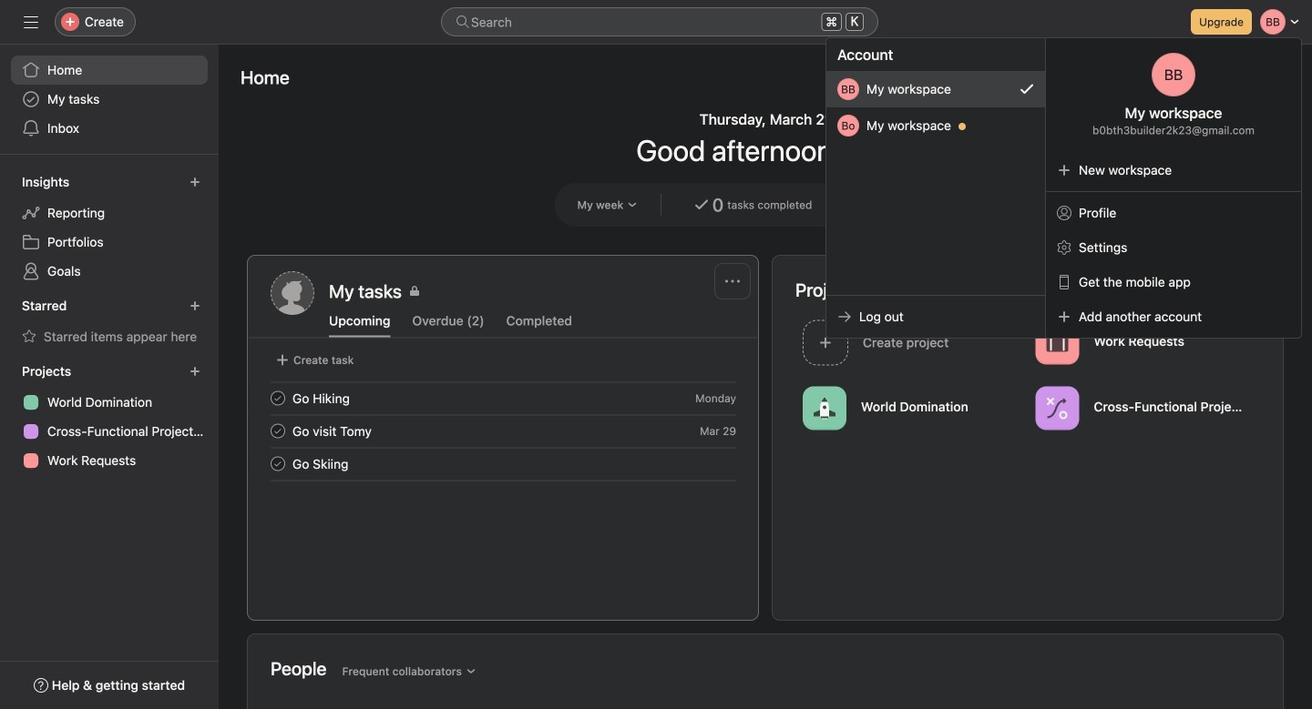 Task type: locate. For each thing, give the bounding box(es) containing it.
1 vertical spatial mark complete image
[[267, 421, 289, 442]]

0 vertical spatial mark complete checkbox
[[267, 388, 289, 410]]

1 vertical spatial mark complete checkbox
[[267, 453, 289, 475]]

mark complete checkbox up mark complete option
[[267, 388, 289, 410]]

projects element
[[0, 355, 219, 479]]

0 vertical spatial mark complete image
[[267, 388, 289, 410]]

mark complete image up mark complete option
[[267, 388, 289, 410]]

mark complete image
[[267, 453, 289, 475]]

briefcase image
[[1047, 332, 1068, 354]]

hide sidebar image
[[24, 15, 38, 29]]

None field
[[441, 7, 878, 36]]

line_and_symbols image
[[1047, 398, 1068, 420]]

actions image
[[725, 274, 740, 289]]

Mark complete checkbox
[[267, 421, 289, 442]]

Mark complete checkbox
[[267, 388, 289, 410], [267, 453, 289, 475]]

starred element
[[0, 290, 219, 355]]

mark complete image up mark complete icon
[[267, 421, 289, 442]]

mark complete checkbox down mark complete option
[[267, 453, 289, 475]]

mark complete image
[[267, 388, 289, 410], [267, 421, 289, 442]]

add profile photo image
[[271, 272, 314, 315]]

menu
[[827, 38, 1301, 338]]

add items to starred image
[[190, 301, 200, 312]]

list item
[[796, 315, 1028, 371], [249, 382, 758, 415], [249, 415, 758, 448], [249, 448, 758, 481]]

1 mark complete checkbox from the top
[[267, 388, 289, 410]]

Search tasks, projects, and more text field
[[441, 7, 878, 36]]

radio item
[[827, 71, 1045, 108]]

2 mark complete checkbox from the top
[[267, 453, 289, 475]]



Task type: vqa. For each thing, say whether or not it's contained in the screenshot.
Collapse task list for this group image to the top
no



Task type: describe. For each thing, give the bounding box(es) containing it.
1 mark complete image from the top
[[267, 388, 289, 410]]

new project or portfolio image
[[190, 366, 200, 377]]

new insights image
[[190, 177, 200, 188]]

2 mark complete image from the top
[[267, 421, 289, 442]]

rocket image
[[814, 398, 836, 420]]

global element
[[0, 45, 219, 154]]

insights element
[[0, 166, 219, 290]]



